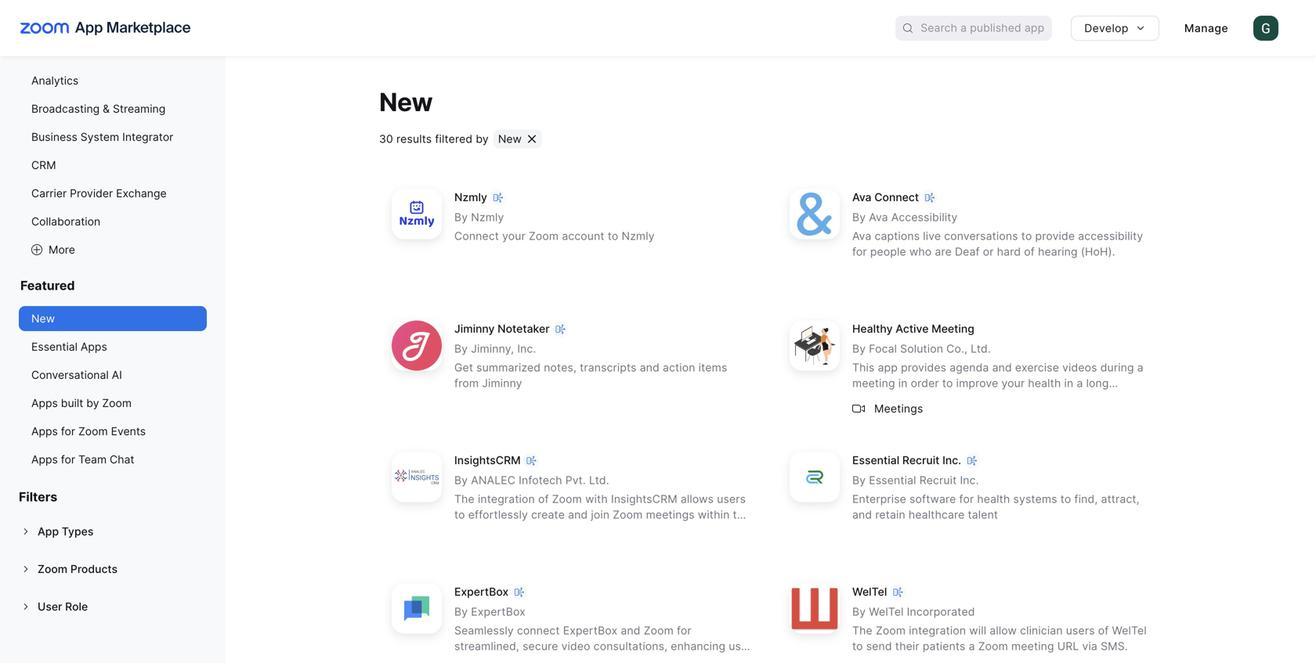 Task type: describe. For each thing, give the bounding box(es) containing it.
system
[[81, 130, 119, 144]]

for inside apps for zoom events link
[[61, 425, 75, 438]]

featured
[[20, 278, 75, 293]]

focal
[[869, 342, 897, 355]]

chat
[[110, 453, 134, 466]]

by ava accessibility ava captions live conversations to provide accessibility for people who are deaf or hard of hearing (hoh).
[[852, 211, 1143, 258]]

integration inside by analec infotech pvt. ltd. the integration of zoom with insightscrm allows users to effortlessly create and join zoom meetings within the crm platform.
[[478, 493, 535, 506]]

1 vertical spatial a
[[1077, 377, 1083, 390]]

0 vertical spatial new
[[379, 87, 433, 117]]

to inside the healthy active meeting by focal solution co., ltd. this app provides agenda and exercise videos during a meeting in order to improve your health in a long meeting.
[[942, 377, 953, 390]]

app
[[878, 361, 898, 374]]

integration inside by weltel incorporated the zoom integration will allow clinician users of weltel to send their patients a zoom meeting url via sms.
[[909, 624, 966, 638]]

healthy
[[852, 322, 893, 336]]

this
[[852, 361, 875, 374]]

transcripts
[[580, 361, 637, 374]]

business
[[31, 130, 77, 144]]

essential for essential apps
[[31, 340, 78, 354]]

filtered
[[435, 132, 473, 146]]

zoom right "join"
[[613, 508, 643, 522]]

zoom products
[[38, 563, 117, 576]]

filters
[[19, 490, 57, 505]]

inc. inside by essential recruit inc. enterprise software for health systems to find, attract, and retain healthcare talent
[[960, 474, 979, 487]]

get
[[454, 361, 473, 374]]

hard
[[997, 245, 1021, 258]]

0 vertical spatial jiminny
[[454, 322, 495, 336]]

featured button
[[19, 278, 207, 306]]

apps up conversational ai at the left of page
[[81, 340, 107, 354]]

crm link
[[19, 153, 207, 178]]

conversations
[[944, 229, 1018, 243]]

your inside the healthy active meeting by focal solution co., ltd. this app provides agenda and exercise videos during a meeting in order to improve your health in a long meeting.
[[1001, 377, 1025, 390]]

by for by essential recruit inc. enterprise software for health systems to find, attract, and retain healthcare talent
[[852, 474, 866, 487]]

(hoh).
[[1081, 245, 1115, 258]]

provide
[[1035, 229, 1075, 243]]

via
[[1082, 640, 1097, 653]]

a for by weltel incorporated the zoom integration will allow clinician users of weltel to send their patients a zoom meeting url via sms.
[[969, 640, 975, 653]]

your inside by nzmly connect your zoom account to nzmly
[[502, 229, 526, 243]]

active
[[896, 322, 929, 336]]

apps for team chat
[[31, 453, 134, 466]]

jiminny inside by jiminny, inc. get summarized notes, transcripts and action items from jiminny
[[482, 377, 522, 390]]

by for by analec infotech pvt. ltd. the integration of zoom with insightscrm allows users to effortlessly create and join zoom meetings within the crm platform.
[[454, 474, 468, 487]]

for inside by expertbox seamlessly connect expertbox and zoom for streamlined, secure video consultations, enhancing user convenience and meeting management.
[[677, 624, 692, 638]]

talent
[[968, 508, 998, 522]]

inc. for recruit
[[942, 454, 961, 467]]

enhancing
[[671, 640, 726, 653]]

streamlined,
[[454, 640, 519, 653]]

hearing
[[1038, 245, 1078, 258]]

co.,
[[946, 342, 967, 355]]

enterprise
[[852, 493, 906, 506]]

carrier provider exchange
[[31, 187, 167, 200]]

role
[[65, 600, 88, 614]]

0 vertical spatial recruit
[[902, 454, 940, 467]]

built
[[61, 397, 83, 410]]

software
[[909, 493, 956, 506]]

0 vertical spatial weltel
[[852, 585, 887, 599]]

by inside the healthy active meeting by focal solution co., ltd. this app provides agenda and exercise videos during a meeting in order to improve your health in a long meeting.
[[852, 342, 866, 355]]

clinician
[[1020, 624, 1063, 638]]

for inside the by ava accessibility ava captions live conversations to provide accessibility for people who are deaf or hard of hearing (hoh).
[[852, 245, 867, 258]]

account
[[562, 229, 604, 243]]

new button
[[493, 130, 542, 148]]

by essential recruit inc. enterprise software for health systems to find, attract, and retain healthcare talent
[[852, 474, 1140, 522]]

join
[[591, 508, 610, 522]]

carrier provider exchange link
[[19, 181, 207, 206]]

0 vertical spatial insightscrm
[[454, 454, 521, 467]]

1 vertical spatial ava
[[869, 211, 888, 224]]

health inside by essential recruit inc. enterprise software for health systems to find, attract, and retain healthcare talent
[[977, 493, 1010, 506]]

improve
[[956, 377, 998, 390]]

infotech
[[519, 474, 562, 487]]

by for by expertbox seamlessly connect expertbox and zoom for streamlined, secure video consultations, enhancing user convenience and meeting management.
[[454, 605, 468, 619]]

and inside by analec infotech pvt. ltd. the integration of zoom with insightscrm allows users to effortlessly create and join zoom meetings within the crm platform.
[[568, 508, 588, 522]]

by for by ava accessibility ava captions live conversations to provide accessibility for people who are deaf or hard of hearing (hoh).
[[852, 211, 866, 224]]

products
[[70, 563, 117, 576]]

essential inside by essential recruit inc. enterprise software for health systems to find, attract, and retain healthcare talent
[[869, 474, 916, 487]]

meeting
[[931, 322, 974, 336]]

zoom products button
[[19, 557, 207, 582]]

1 vertical spatial weltel
[[869, 605, 904, 619]]

attract,
[[1101, 493, 1140, 506]]

collaboration link
[[19, 209, 207, 234]]

by for by jiminny, inc. get summarized notes, transcripts and action items from jiminny
[[454, 342, 468, 355]]

zoom down ai
[[102, 397, 132, 410]]

develop
[[1084, 22, 1129, 35]]

notetaker
[[498, 322, 550, 336]]

the
[[733, 508, 750, 522]]

videos
[[1062, 361, 1097, 374]]

by weltel incorporated the zoom integration will allow clinician users of weltel to send their patients a zoom meeting url via sms.
[[852, 605, 1147, 653]]

30 results filtered by
[[379, 132, 489, 146]]

apps for zoom events
[[31, 425, 146, 438]]

to inside by analec infotech pvt. ltd. the integration of zoom with insightscrm allows users to effortlessly create and join zoom meetings within the crm platform.
[[454, 508, 465, 522]]

by expertbox seamlessly connect expertbox and zoom for streamlined, secure video consultations, enhancing user convenience and meeting management.
[[454, 605, 752, 663]]

0 vertical spatial expertbox
[[454, 585, 509, 599]]

develop button
[[1071, 16, 1159, 41]]

zoom inside by expertbox seamlessly connect expertbox and zoom for streamlined, secure video consultations, enhancing user convenience and meeting management.
[[644, 624, 674, 638]]

essential apps
[[31, 340, 107, 354]]

or
[[983, 245, 994, 258]]

jiminny,
[[471, 342, 514, 355]]

apps for apps built by zoom
[[31, 397, 58, 410]]

new for new button
[[498, 132, 522, 146]]

events
[[111, 425, 146, 438]]

broadcasting & streaming
[[31, 102, 165, 116]]

of inside by weltel incorporated the zoom integration will allow clinician users of weltel to send their patients a zoom meeting url via sms.
[[1098, 624, 1109, 638]]

effortlessly
[[468, 508, 528, 522]]

retain
[[875, 508, 905, 522]]

new link
[[19, 306, 207, 331]]

by analec infotech pvt. ltd. the integration of zoom with insightscrm allows users to effortlessly create and join zoom meetings within the crm platform.
[[454, 474, 750, 537]]

meeting inside by expertbox seamlessly connect expertbox and zoom for streamlined, secure video consultations, enhancing user convenience and meeting management.
[[547, 656, 590, 663]]

are
[[935, 245, 952, 258]]

essential apps link
[[19, 334, 207, 360]]

sms.
[[1101, 640, 1128, 653]]

ava connect
[[852, 191, 919, 204]]

allows
[[681, 493, 714, 506]]

more
[[49, 243, 75, 257]]

seamlessly
[[454, 624, 514, 638]]

carrier
[[31, 187, 67, 200]]

of inside by analec infotech pvt. ltd. the integration of zoom with insightscrm allows users to effortlessly create and join zoom meetings within the crm platform.
[[538, 493, 549, 506]]

allow
[[990, 624, 1017, 638]]

health inside the healthy active meeting by focal solution co., ltd. this app provides agenda and exercise videos during a meeting in order to improve your health in a long meeting.
[[1028, 377, 1061, 390]]

live
[[923, 229, 941, 243]]

and up consultations,
[[621, 624, 640, 638]]

broadcasting & streaming link
[[19, 96, 207, 121]]

apps for zoom events link
[[19, 419, 207, 444]]

0 vertical spatial crm
[[31, 159, 56, 172]]

results
[[396, 132, 432, 146]]

to inside by nzmly connect your zoom account to nzmly
[[608, 229, 618, 243]]



Task type: vqa. For each thing, say whether or not it's contained in the screenshot.
the bottommost users
yes



Task type: locate. For each thing, give the bounding box(es) containing it.
2 vertical spatial essential
[[869, 474, 916, 487]]

of up create
[[538, 493, 549, 506]]

1 horizontal spatial the
[[852, 624, 873, 638]]

meetings
[[874, 402, 923, 415]]

0 horizontal spatial of
[[538, 493, 549, 506]]

apps built by zoom link
[[19, 391, 207, 416]]

new inside button
[[498, 132, 522, 146]]

your down exercise
[[1001, 377, 1025, 390]]

new down the featured at the top of the page
[[31, 312, 55, 325]]

ltd.
[[971, 342, 991, 355], [589, 474, 609, 487]]

types
[[62, 525, 93, 539]]

0 horizontal spatial health
[[977, 493, 1010, 506]]

conversational
[[31, 369, 109, 382]]

crm inside by analec infotech pvt. ltd. the integration of zoom with insightscrm allows users to effortlessly create and join zoom meetings within the crm platform.
[[454, 524, 479, 537]]

with
[[585, 493, 608, 506]]

health up talent
[[977, 493, 1010, 506]]

by right the filtered
[[476, 132, 489, 146]]

accessibility
[[891, 211, 958, 224]]

1 vertical spatial meeting
[[1011, 640, 1054, 653]]

by inside by essential recruit inc. enterprise software for health systems to find, attract, and retain healthcare talent
[[852, 474, 866, 487]]

apps down apps built by zoom
[[31, 425, 58, 438]]

0 vertical spatial nzmly
[[454, 191, 487, 204]]

0 horizontal spatial integration
[[478, 493, 535, 506]]

ava
[[852, 191, 871, 204], [869, 211, 888, 224], [852, 229, 871, 243]]

1 in from the left
[[898, 377, 908, 390]]

integration
[[478, 493, 535, 506], [909, 624, 966, 638]]

to right account
[[608, 229, 618, 243]]

the up send
[[852, 624, 873, 638]]

for left team
[[61, 453, 75, 466]]

conversational ai link
[[19, 363, 207, 388]]

new right the filtered
[[498, 132, 522, 146]]

0 horizontal spatial crm
[[31, 159, 56, 172]]

and down the enterprise
[[852, 508, 872, 522]]

by inside the by ava accessibility ava captions live conversations to provide accessibility for people who are deaf or hard of hearing (hoh).
[[852, 211, 866, 224]]

and inside by jiminny, inc. get summarized notes, transcripts and action items from jiminny
[[640, 361, 660, 374]]

banner
[[0, 0, 1316, 56]]

1 horizontal spatial users
[[1066, 624, 1095, 638]]

1 vertical spatial essential
[[852, 454, 899, 467]]

2 horizontal spatial meeting
[[1011, 640, 1054, 653]]

0 horizontal spatial in
[[898, 377, 908, 390]]

&
[[103, 102, 110, 116]]

for inside by essential recruit inc. enterprise software for health systems to find, attract, and retain healthcare talent
[[959, 493, 974, 506]]

0 horizontal spatial insightscrm
[[454, 454, 521, 467]]

provides
[[901, 361, 946, 374]]

inc. down notetaker
[[517, 342, 536, 355]]

recruit inside by essential recruit inc. enterprise software for health systems to find, attract, and retain healthcare talent
[[919, 474, 957, 487]]

1 vertical spatial connect
[[454, 229, 499, 243]]

collaboration
[[31, 215, 100, 228]]

integration up the effortlessly at the bottom of the page
[[478, 493, 535, 506]]

search a published app element
[[896, 16, 1052, 41]]

by inside by weltel incorporated the zoom integration will allow clinician users of weltel to send their patients a zoom meeting url via sms.
[[852, 605, 866, 619]]

ai
[[112, 369, 122, 382]]

create
[[531, 508, 565, 522]]

by for by weltel incorporated the zoom integration will allow clinician users of weltel to send their patients a zoom meeting url via sms.
[[852, 605, 866, 619]]

healthcare
[[909, 508, 965, 522]]

2 in from the left
[[1064, 377, 1073, 390]]

zoom down pvt.
[[552, 493, 582, 506]]

1 horizontal spatial ltd.
[[971, 342, 991, 355]]

to left the find,
[[1060, 493, 1071, 506]]

the inside by weltel incorporated the zoom integration will allow clinician users of weltel to send their patients a zoom meeting url via sms.
[[852, 624, 873, 638]]

ltd. inside the healthy active meeting by focal solution co., ltd. this app provides agenda and exercise videos during a meeting in order to improve your health in a long meeting.
[[971, 342, 991, 355]]

1 vertical spatial recruit
[[919, 474, 957, 487]]

long
[[1086, 377, 1109, 390]]

a down videos
[[1077, 377, 1083, 390]]

inc. inside by jiminny, inc. get summarized notes, transcripts and action items from jiminny
[[517, 342, 536, 355]]

users up the
[[717, 493, 746, 506]]

0 horizontal spatial new
[[31, 312, 55, 325]]

new
[[379, 87, 433, 117], [498, 132, 522, 146], [31, 312, 55, 325]]

jiminny up jiminny,
[[454, 322, 495, 336]]

2 vertical spatial meeting
[[547, 656, 590, 663]]

integration up patients
[[909, 624, 966, 638]]

inc. up the software
[[942, 454, 961, 467]]

during
[[1100, 361, 1134, 374]]

1 horizontal spatial meeting
[[852, 377, 895, 390]]

2 vertical spatial a
[[969, 640, 975, 653]]

apps for apps for team chat
[[31, 453, 58, 466]]

insightscrm
[[454, 454, 521, 467], [611, 493, 677, 506]]

by inside "apps built by zoom" link
[[86, 397, 99, 410]]

users inside by analec infotech pvt. ltd. the integration of zoom with insightscrm allows users to effortlessly create and join zoom meetings within the crm platform.
[[717, 493, 746, 506]]

summarized
[[476, 361, 541, 374]]

1 horizontal spatial in
[[1064, 377, 1073, 390]]

new up the results
[[379, 87, 433, 117]]

meeting down clinician
[[1011, 640, 1054, 653]]

and left "join"
[[568, 508, 588, 522]]

send
[[866, 640, 892, 653]]

to inside the by ava accessibility ava captions live conversations to provide accessibility for people who are deaf or hard of hearing (hoh).
[[1021, 229, 1032, 243]]

1 vertical spatial of
[[538, 493, 549, 506]]

1 vertical spatial by
[[86, 397, 99, 410]]

of
[[1024, 245, 1035, 258], [538, 493, 549, 506], [1098, 624, 1109, 638]]

apps for apps for zoom events
[[31, 425, 58, 438]]

of inside the by ava accessibility ava captions live conversations to provide accessibility for people who are deaf or hard of hearing (hoh).
[[1024, 245, 1035, 258]]

and down secure
[[524, 656, 544, 663]]

2 vertical spatial expertbox
[[563, 624, 618, 638]]

user role button
[[19, 595, 207, 620]]

1 vertical spatial insightscrm
[[611, 493, 677, 506]]

a for healthy active meeting by focal solution co., ltd. this app provides agenda and exercise videos during a meeting in order to improve your health in a long meeting.
[[1137, 361, 1144, 374]]

your left account
[[502, 229, 526, 243]]

from
[[454, 377, 479, 390]]

to right order
[[942, 377, 953, 390]]

0 vertical spatial health
[[1028, 377, 1061, 390]]

1 vertical spatial inc.
[[942, 454, 961, 467]]

in left order
[[898, 377, 908, 390]]

0 vertical spatial integration
[[478, 493, 535, 506]]

essential for essential recruit inc.
[[852, 454, 899, 467]]

jiminny down summarized
[[482, 377, 522, 390]]

a right during
[[1137, 361, 1144, 374]]

meeting down video
[[547, 656, 590, 663]]

0 vertical spatial of
[[1024, 245, 1035, 258]]

to left the effortlessly at the bottom of the page
[[454, 508, 465, 522]]

provider
[[70, 187, 113, 200]]

manage
[[1184, 22, 1228, 35]]

0 vertical spatial meeting
[[852, 377, 895, 390]]

0 horizontal spatial meeting
[[547, 656, 590, 663]]

streaming
[[113, 102, 165, 116]]

and up improve
[[992, 361, 1012, 374]]

of up sms.
[[1098, 624, 1109, 638]]

to
[[608, 229, 618, 243], [1021, 229, 1032, 243], [942, 377, 953, 390], [1060, 493, 1071, 506], [454, 508, 465, 522], [852, 640, 863, 653]]

2 vertical spatial new
[[31, 312, 55, 325]]

1 horizontal spatial your
[[1001, 377, 1025, 390]]

ltd. inside by analec infotech pvt. ltd. the integration of zoom with insightscrm allows users to effortlessly create and join zoom meetings within the crm platform.
[[589, 474, 609, 487]]

2 vertical spatial ava
[[852, 229, 871, 243]]

1 horizontal spatial by
[[476, 132, 489, 146]]

and inside the healthy active meeting by focal solution co., ltd. this app provides agenda and exercise videos during a meeting in order to improve your health in a long meeting.
[[992, 361, 1012, 374]]

1 vertical spatial users
[[1066, 624, 1095, 638]]

user
[[38, 600, 62, 614]]

will
[[969, 624, 986, 638]]

user
[[729, 640, 752, 653]]

0 vertical spatial connect
[[874, 191, 919, 204]]

0 vertical spatial ava
[[852, 191, 871, 204]]

exchange
[[116, 187, 167, 200]]

for left the "people"
[[852, 245, 867, 258]]

Search text field
[[921, 17, 1052, 40]]

1 vertical spatial ltd.
[[589, 474, 609, 487]]

for up 'enhancing'
[[677, 624, 692, 638]]

inc.
[[517, 342, 536, 355], [942, 454, 961, 467], [960, 474, 979, 487]]

conversational ai
[[31, 369, 122, 382]]

jiminny notetaker
[[454, 322, 550, 336]]

notes,
[[544, 361, 577, 374]]

inc. up talent
[[960, 474, 979, 487]]

broadcasting
[[31, 102, 100, 116]]

1 vertical spatial expertbox
[[471, 605, 526, 619]]

users up via
[[1066, 624, 1095, 638]]

0 vertical spatial essential
[[31, 340, 78, 354]]

apps
[[81, 340, 107, 354], [31, 397, 58, 410], [31, 425, 58, 438], [31, 453, 58, 466]]

solution
[[900, 342, 943, 355]]

ltd. up agenda on the right
[[971, 342, 991, 355]]

to inside by essential recruit inc. enterprise software for health systems to find, attract, and retain healthcare talent
[[1060, 493, 1071, 506]]

and
[[640, 361, 660, 374], [992, 361, 1012, 374], [568, 508, 588, 522], [852, 508, 872, 522], [621, 624, 640, 638], [524, 656, 544, 663]]

2 horizontal spatial of
[[1098, 624, 1109, 638]]

0 vertical spatial by
[[476, 132, 489, 146]]

to left send
[[852, 640, 863, 653]]

1 horizontal spatial connect
[[874, 191, 919, 204]]

incorporated
[[907, 605, 975, 619]]

apps up filters
[[31, 453, 58, 466]]

1 vertical spatial new
[[498, 132, 522, 146]]

meeting up meeting.
[[852, 377, 895, 390]]

inc. for jiminny,
[[517, 342, 536, 355]]

zoom up team
[[78, 425, 108, 438]]

meeting inside the healthy active meeting by focal solution co., ltd. this app provides agenda and exercise videos during a meeting in order to improve your health in a long meeting.
[[852, 377, 895, 390]]

and left action on the right
[[640, 361, 660, 374]]

zoom left account
[[529, 229, 559, 243]]

meeting
[[852, 377, 895, 390], [1011, 640, 1054, 653], [547, 656, 590, 663]]

jiminny
[[454, 322, 495, 336], [482, 377, 522, 390]]

zoom up consultations,
[[644, 624, 674, 638]]

banner containing develop
[[0, 0, 1316, 56]]

url
[[1057, 640, 1079, 653]]

0 vertical spatial your
[[502, 229, 526, 243]]

in down videos
[[1064, 377, 1073, 390]]

0 horizontal spatial users
[[717, 493, 746, 506]]

users inside by weltel incorporated the zoom integration will allow clinician users of weltel to send their patients a zoom meeting url via sms.
[[1066, 624, 1095, 638]]

zoom down allow
[[978, 640, 1008, 653]]

0 horizontal spatial the
[[454, 493, 475, 506]]

0 vertical spatial users
[[717, 493, 746, 506]]

app
[[38, 525, 59, 539]]

zoom inside dropdown button
[[38, 563, 68, 576]]

2 horizontal spatial new
[[498, 132, 522, 146]]

0 vertical spatial a
[[1137, 361, 1144, 374]]

zoom up send
[[876, 624, 906, 638]]

30
[[379, 132, 393, 146]]

zoom inside by nzmly connect your zoom account to nzmly
[[529, 229, 559, 243]]

0 horizontal spatial connect
[[454, 229, 499, 243]]

new for the new link
[[31, 312, 55, 325]]

0 horizontal spatial ltd.
[[589, 474, 609, 487]]

a down will
[[969, 640, 975, 653]]

captions
[[875, 229, 920, 243]]

for inside apps for team chat link
[[61, 453, 75, 466]]

platform.
[[483, 524, 530, 537]]

1 horizontal spatial a
[[1077, 377, 1083, 390]]

1 vertical spatial integration
[[909, 624, 966, 638]]

for up talent
[[959, 493, 974, 506]]

and inside by essential recruit inc. enterprise software for health systems to find, attract, and retain healthcare talent
[[852, 508, 872, 522]]

by right built
[[86, 397, 99, 410]]

connect inside by nzmly connect your zoom account to nzmly
[[454, 229, 499, 243]]

crm up 'carrier'
[[31, 159, 56, 172]]

2 vertical spatial weltel
[[1112, 624, 1147, 638]]

a
[[1137, 361, 1144, 374], [1077, 377, 1083, 390], [969, 640, 975, 653]]

2 horizontal spatial a
[[1137, 361, 1144, 374]]

0 vertical spatial the
[[454, 493, 475, 506]]

0 vertical spatial ltd.
[[971, 342, 991, 355]]

0 horizontal spatial your
[[502, 229, 526, 243]]

1 horizontal spatial health
[[1028, 377, 1061, 390]]

insightscrm inside by analec infotech pvt. ltd. the integration of zoom with insightscrm allows users to effortlessly create and join zoom meetings within the crm platform.
[[611, 493, 677, 506]]

user role
[[38, 600, 88, 614]]

for
[[852, 245, 867, 258], [61, 425, 75, 438], [61, 453, 75, 466], [959, 493, 974, 506], [677, 624, 692, 638]]

2 vertical spatial nzmly
[[622, 229, 655, 243]]

patients
[[923, 640, 965, 653]]

1 horizontal spatial of
[[1024, 245, 1035, 258]]

action
[[663, 361, 695, 374]]

agenda
[[950, 361, 989, 374]]

zoom up user
[[38, 563, 68, 576]]

essential
[[31, 340, 78, 354], [852, 454, 899, 467], [869, 474, 916, 487]]

by inside by expertbox seamlessly connect expertbox and zoom for streamlined, secure video consultations, enhancing user convenience and meeting management.
[[454, 605, 468, 619]]

2 vertical spatial of
[[1098, 624, 1109, 638]]

by jiminny, inc. get summarized notes, transcripts and action items from jiminny
[[454, 342, 727, 390]]

items
[[698, 361, 727, 374]]

by for by nzmly connect your zoom account to nzmly
[[454, 211, 468, 224]]

1 horizontal spatial crm
[[454, 524, 479, 537]]

1 horizontal spatial new
[[379, 87, 433, 117]]

the down analec
[[454, 493, 475, 506]]

order
[[911, 377, 939, 390]]

crm down the effortlessly at the bottom of the page
[[454, 524, 479, 537]]

the inside by analec infotech pvt. ltd. the integration of zoom with insightscrm allows users to effortlessly create and join zoom meetings within the crm platform.
[[454, 493, 475, 506]]

1 vertical spatial your
[[1001, 377, 1025, 390]]

a inside by weltel incorporated the zoom integration will allow clinician users of weltel to send their patients a zoom meeting url via sms.
[[969, 640, 975, 653]]

app types button
[[19, 519, 207, 544]]

1 vertical spatial crm
[[454, 524, 479, 537]]

your
[[502, 229, 526, 243], [1001, 377, 1025, 390]]

apps built by zoom
[[31, 397, 132, 410]]

analytics
[[31, 74, 79, 87]]

apps left built
[[31, 397, 58, 410]]

1 vertical spatial nzmly
[[471, 211, 504, 224]]

their
[[895, 640, 919, 653]]

1 vertical spatial jiminny
[[482, 377, 522, 390]]

people
[[870, 245, 906, 258]]

users
[[717, 493, 746, 506], [1066, 624, 1095, 638]]

1 horizontal spatial integration
[[909, 624, 966, 638]]

ltd. up 'with'
[[589, 474, 609, 487]]

0 horizontal spatial a
[[969, 640, 975, 653]]

insightscrm up meetings
[[611, 493, 677, 506]]

1 vertical spatial health
[[977, 493, 1010, 506]]

healthy active meeting by focal solution co., ltd. this app provides agenda and exercise videos during a meeting in order to improve your health in a long meeting.
[[852, 322, 1144, 406]]

insightscrm up analec
[[454, 454, 521, 467]]

to left provide
[[1021, 229, 1032, 243]]

of right the hard
[[1024, 245, 1035, 258]]

to inside by weltel incorporated the zoom integration will allow clinician users of weltel to send their patients a zoom meeting url via sms.
[[852, 640, 863, 653]]

1 horizontal spatial insightscrm
[[611, 493, 677, 506]]

by inside by jiminny, inc. get summarized notes, transcripts and action items from jiminny
[[454, 342, 468, 355]]

2 vertical spatial inc.
[[960, 474, 979, 487]]

for down built
[[61, 425, 75, 438]]

0 horizontal spatial by
[[86, 397, 99, 410]]

1 vertical spatial the
[[852, 624, 873, 638]]

health down exercise
[[1028, 377, 1061, 390]]

integrator
[[122, 130, 173, 144]]

meeting inside by weltel incorporated the zoom integration will allow clinician users of weltel to send their patients a zoom meeting url via sms.
[[1011, 640, 1054, 653]]

by inside by analec infotech pvt. ltd. the integration of zoom with insightscrm allows users to effortlessly create and join zoom meetings within the crm platform.
[[454, 474, 468, 487]]

0 vertical spatial inc.
[[517, 342, 536, 355]]

by inside by nzmly connect your zoom account to nzmly
[[454, 211, 468, 224]]

convenience
[[454, 656, 521, 663]]



